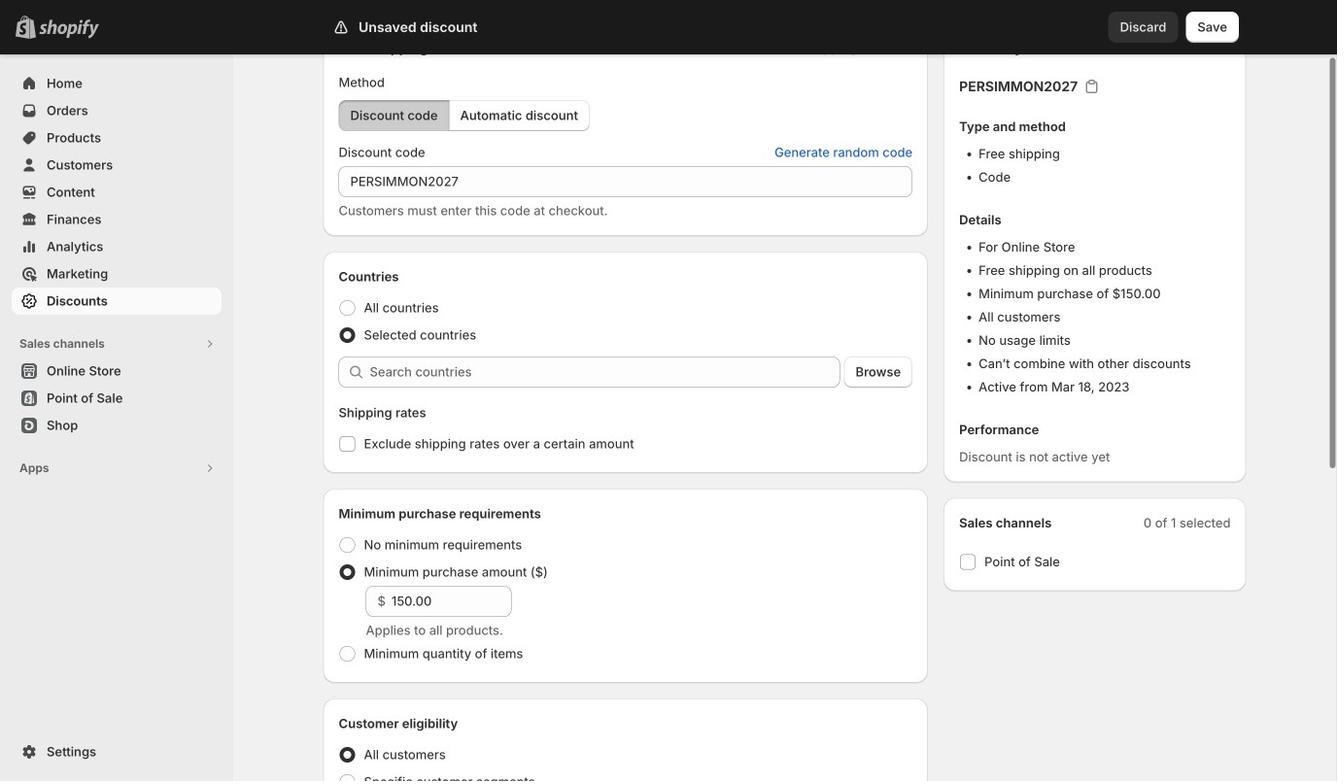 Task type: locate. For each thing, give the bounding box(es) containing it.
Search countries text field
[[370, 357, 840, 388]]

None text field
[[339, 166, 913, 197]]



Task type: vqa. For each thing, say whether or not it's contained in the screenshot.
Icon for Point of Sale at top
no



Task type: describe. For each thing, give the bounding box(es) containing it.
shopify image
[[39, 19, 99, 39]]

0.00 text field
[[392, 586, 512, 617]]



